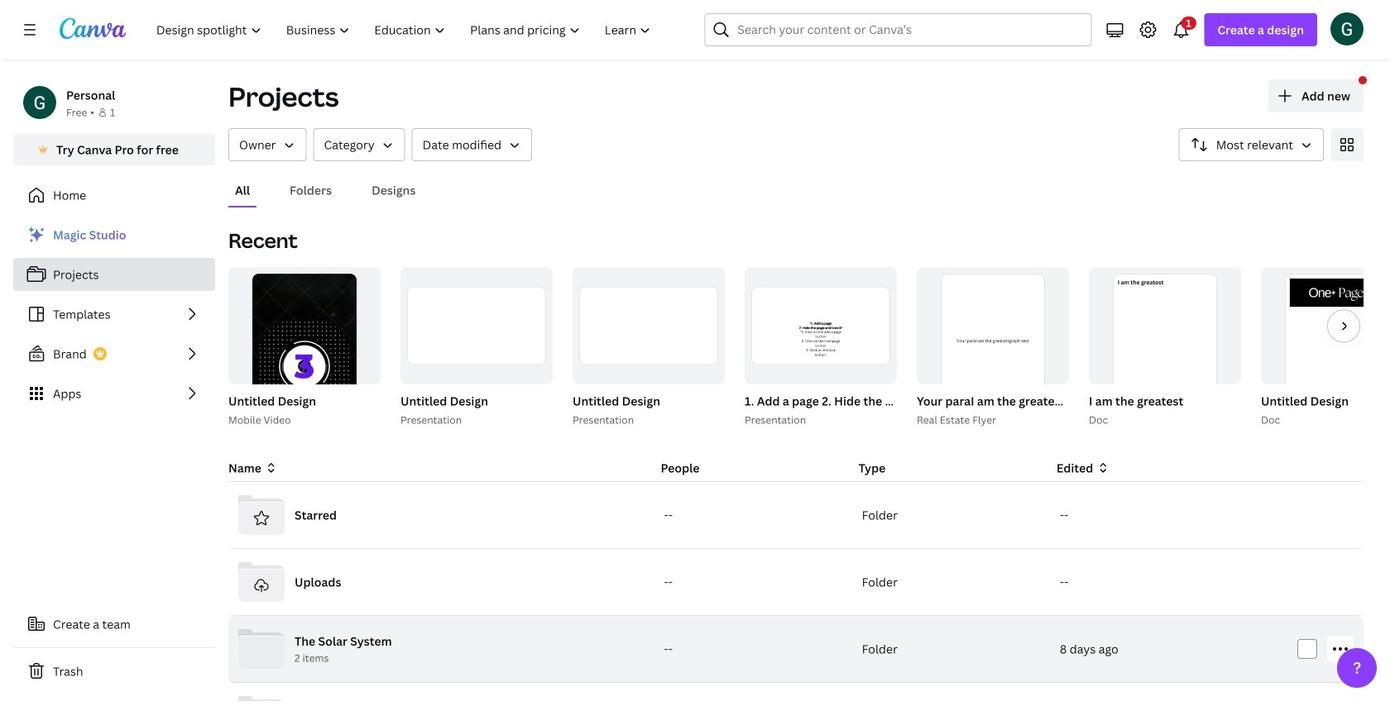 Task type: describe. For each thing, give the bounding box(es) containing it.
4 group from the left
[[401, 267, 553, 385]]

top level navigation element
[[146, 13, 665, 46]]

12 group from the left
[[1089, 267, 1241, 422]]

Category button
[[313, 128, 405, 161]]

Sort by button
[[1179, 128, 1324, 161]]

Date modified button
[[412, 128, 532, 161]]

3 group from the left
[[397, 267, 553, 429]]

Search search field
[[738, 14, 1059, 46]]

7 group from the left
[[742, 267, 973, 429]]

13 group from the left
[[1258, 267, 1390, 429]]

Owner button
[[228, 128, 307, 161]]

10 group from the left
[[917, 267, 1069, 409]]

14 group from the left
[[1261, 267, 1390, 422]]

9 group from the left
[[914, 267, 1123, 429]]

5 group from the left
[[569, 267, 725, 429]]

8 group from the left
[[745, 267, 897, 385]]



Task type: locate. For each thing, give the bounding box(es) containing it.
11 group from the left
[[1086, 267, 1241, 429]]

2 group from the left
[[228, 267, 381, 459]]

6 group from the left
[[573, 267, 725, 385]]

group
[[225, 267, 381, 459], [228, 267, 381, 459], [397, 267, 553, 429], [401, 267, 553, 385], [569, 267, 725, 429], [573, 267, 725, 385], [742, 267, 973, 429], [745, 267, 897, 385], [914, 267, 1123, 429], [917, 267, 1069, 409], [1086, 267, 1241, 429], [1089, 267, 1241, 422], [1258, 267, 1390, 429], [1261, 267, 1390, 422]]

greg robinson image
[[1331, 12, 1364, 45]]

1 group from the left
[[225, 267, 381, 459]]

None search field
[[705, 13, 1092, 46]]

list
[[13, 219, 215, 411]]



Task type: vqa. For each thing, say whether or not it's contained in the screenshot.
list on the left of page
yes



